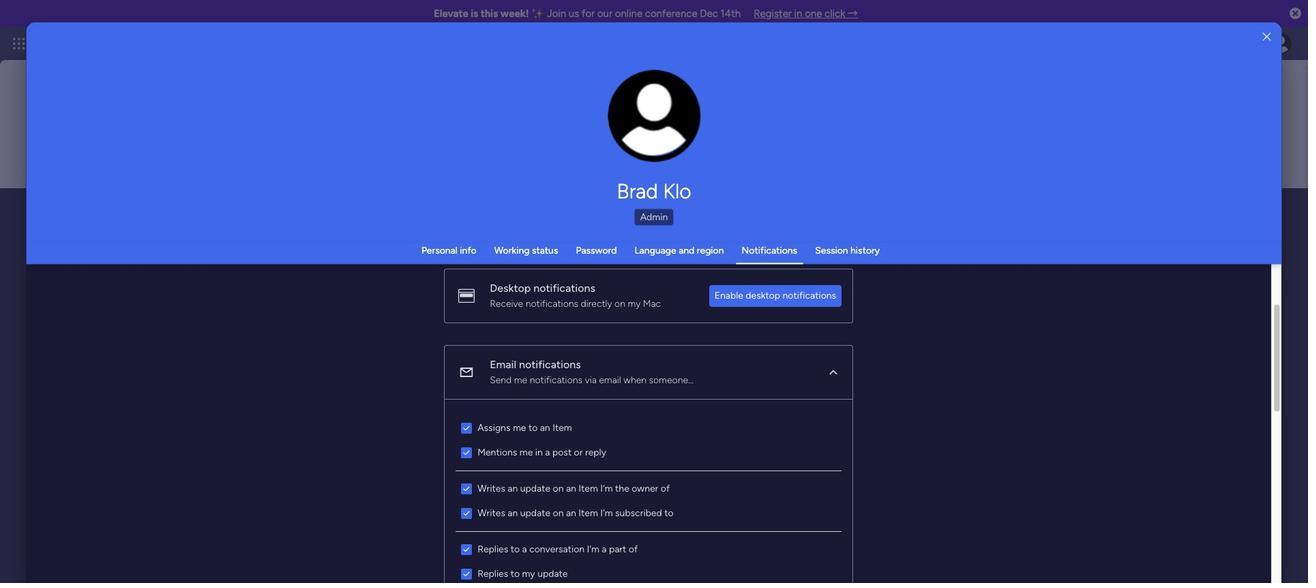 Task type: locate. For each thing, give the bounding box(es) containing it.
0 vertical spatial writes
[[478, 483, 506, 494]]

i'm
[[601, 483, 613, 494], [601, 507, 613, 519], [587, 543, 600, 555]]

on down the writes an update on an item i'm the owner of
[[553, 507, 564, 519]]

a up replies to my update
[[523, 543, 527, 555]]

working status
[[494, 244, 558, 256]]

item up writes an update on an item i'm subscribed to
[[579, 483, 599, 494]]

1 vertical spatial in
[[536, 447, 543, 458]]

i'm for subscribed
[[601, 507, 613, 519]]

an up writes an update on an item i'm subscribed to
[[566, 483, 577, 494]]

of right owner
[[661, 483, 670, 494]]

us
[[569, 8, 579, 20]]

2 vertical spatial me
[[520, 447, 533, 458]]

0 vertical spatial i'm
[[601, 483, 613, 494]]

update
[[521, 483, 551, 494], [521, 507, 551, 519], [538, 568, 568, 580]]

None field
[[156, 195, 1253, 223]]

conference
[[645, 8, 698, 20]]

enable
[[715, 290, 744, 301]]

2 vertical spatial on
[[553, 507, 564, 519]]

notifications link
[[742, 244, 798, 256]]

enable desktop notifications
[[715, 290, 837, 301]]

change profile picture button
[[608, 70, 701, 162]]

2 vertical spatial update
[[538, 568, 568, 580]]

me inside email notifications send me notifications via email when someone...
[[515, 374, 528, 386]]

2 vertical spatial i'm
[[587, 543, 600, 555]]

in left one
[[795, 8, 803, 20]]

0 horizontal spatial of
[[629, 543, 638, 555]]

an
[[540, 422, 551, 434], [508, 483, 518, 494], [566, 483, 577, 494], [508, 507, 518, 519], [566, 507, 577, 519]]

on right "directly"
[[615, 298, 626, 309]]

me
[[515, 374, 528, 386], [513, 422, 527, 434], [520, 447, 533, 458]]

0 vertical spatial on
[[615, 298, 626, 309]]

2 replies from the top
[[478, 568, 509, 580]]

mentions me in a post or reply
[[478, 447, 607, 458]]

on
[[615, 298, 626, 309], [553, 483, 564, 494], [553, 507, 564, 519]]

2 horizontal spatial a
[[602, 543, 607, 555]]

mac
[[643, 298, 661, 309]]

of
[[661, 483, 670, 494], [629, 543, 638, 555]]

an up replies to a conversation i'm a part of at the left of the page
[[508, 507, 518, 519]]

desktop
[[746, 290, 781, 301]]

on for subscribed
[[553, 507, 564, 519]]

in
[[795, 8, 803, 20], [536, 447, 543, 458]]

writes
[[478, 483, 506, 494], [478, 507, 506, 519]]

of right part
[[629, 543, 638, 555]]

reply
[[586, 447, 607, 458]]

1 vertical spatial item
[[579, 483, 599, 494]]

item up post
[[553, 422, 572, 434]]

me for mentions
[[520, 447, 533, 458]]

1 vertical spatial my
[[523, 568, 536, 580]]

personal info link
[[422, 244, 477, 256]]

1 vertical spatial replies
[[478, 568, 509, 580]]

region containing assigns me to an item
[[445, 399, 853, 583]]

a left post
[[546, 447, 551, 458]]

1 replies from the top
[[478, 543, 509, 555]]

to
[[529, 422, 538, 434], [665, 507, 674, 519], [511, 543, 520, 555], [511, 568, 520, 580]]

personal
[[422, 244, 458, 256]]

register in one click →
[[754, 8, 858, 20]]

1 vertical spatial on
[[553, 483, 564, 494]]

item
[[553, 422, 572, 434], [579, 483, 599, 494], [579, 507, 599, 519]]

an up mentions me in a post or reply
[[540, 422, 551, 434]]

0 vertical spatial my
[[628, 298, 641, 309]]

update down mentions me in a post or reply
[[521, 483, 551, 494]]

desktop notifications receive notifications directly on my mac
[[490, 281, 661, 309]]

notifications left "directly"
[[526, 298, 579, 309]]

update up 'conversation'
[[521, 507, 551, 519]]

1 vertical spatial of
[[629, 543, 638, 555]]

notifications
[[534, 281, 596, 294], [783, 290, 837, 301], [526, 298, 579, 309], [519, 358, 581, 371], [530, 374, 583, 386]]

close image
[[1263, 32, 1271, 42]]

me down assigns me to an item
[[520, 447, 533, 458]]

profile
[[659, 123, 684, 133]]

✨
[[532, 8, 545, 20]]

change
[[626, 123, 656, 133]]

writes an update on an item i'm the owner of
[[478, 483, 670, 494]]

my inside desktop notifications receive notifications directly on my mac
[[628, 298, 641, 309]]

part
[[609, 543, 627, 555]]

notifications right desktop
[[783, 290, 837, 301]]

0 vertical spatial replies
[[478, 543, 509, 555]]

replies to a conversation i'm a part of
[[478, 543, 638, 555]]

join
[[547, 8, 566, 20]]

register
[[754, 8, 792, 20]]

klo
[[663, 179, 692, 203]]

directly
[[581, 298, 613, 309]]

update down 'conversation'
[[538, 568, 568, 580]]

brad klo image
[[1270, 33, 1292, 55]]

session
[[815, 244, 848, 256]]

1 horizontal spatial my
[[628, 298, 641, 309]]

0 vertical spatial in
[[795, 8, 803, 20]]

online
[[615, 8, 643, 20]]

1 vertical spatial i'm
[[601, 507, 613, 519]]

my
[[628, 298, 641, 309], [523, 568, 536, 580]]

2 writes from the top
[[478, 507, 506, 519]]

2 vertical spatial item
[[579, 507, 599, 519]]

mentions
[[478, 447, 518, 458]]

subscribed
[[616, 507, 663, 519]]

assigns
[[478, 422, 511, 434]]

1 vertical spatial writes
[[478, 507, 506, 519]]

in left post
[[536, 447, 543, 458]]

language
[[635, 244, 677, 256]]

0 horizontal spatial a
[[523, 543, 527, 555]]

1 writes from the top
[[478, 483, 506, 494]]

me right send
[[515, 374, 528, 386]]

language and region
[[635, 244, 724, 256]]

1 horizontal spatial a
[[546, 447, 551, 458]]

language and region link
[[635, 244, 724, 256]]

is
[[471, 8, 478, 20]]

item down the writes an update on an item i'm the owner of
[[579, 507, 599, 519]]

1 vertical spatial update
[[521, 507, 551, 519]]

my down 'conversation'
[[523, 568, 536, 580]]

i'm left subscribed
[[601, 507, 613, 519]]

1 horizontal spatial of
[[661, 483, 670, 494]]

our
[[598, 8, 613, 20]]

1 image
[[1109, 28, 1122, 43]]

to up replies to my update
[[511, 543, 520, 555]]

0 horizontal spatial in
[[536, 447, 543, 458]]

someone...
[[649, 374, 694, 386]]

0 horizontal spatial my
[[523, 568, 536, 580]]

a
[[546, 447, 551, 458], [523, 543, 527, 555], [602, 543, 607, 555]]

for
[[582, 8, 595, 20]]

on up writes an update on an item i'm subscribed to
[[553, 483, 564, 494]]

brad klo
[[617, 179, 692, 203]]

me right assigns
[[513, 422, 527, 434]]

owner
[[632, 483, 659, 494]]

this
[[481, 8, 498, 20]]

brad klo button
[[467, 179, 842, 203]]

replies for replies to a conversation i'm a part of
[[478, 543, 509, 555]]

region
[[445, 399, 853, 583]]

my left mac at the bottom of page
[[628, 298, 641, 309]]

0 vertical spatial me
[[515, 374, 528, 386]]

admin
[[640, 211, 668, 222]]

14th
[[721, 8, 741, 20]]

notifications inside enable desktop notifications 'button'
[[783, 290, 837, 301]]

via
[[585, 374, 597, 386]]

notifications left via
[[530, 374, 583, 386]]

desktop
[[490, 281, 531, 294]]

a left part
[[602, 543, 607, 555]]

1 vertical spatial me
[[513, 422, 527, 434]]

me for assigns
[[513, 422, 527, 434]]

i'm left the
[[601, 483, 613, 494]]

i'm left part
[[587, 543, 600, 555]]

replies
[[478, 543, 509, 555], [478, 568, 509, 580]]

0 vertical spatial update
[[521, 483, 551, 494]]

an down the writes an update on an item i'm the owner of
[[566, 507, 577, 519]]



Task type: describe. For each thing, give the bounding box(es) containing it.
elevate
[[434, 8, 469, 20]]

on for the
[[553, 483, 564, 494]]

password link
[[576, 244, 617, 256]]

email
[[490, 358, 517, 371]]

enable desktop notifications button
[[710, 285, 842, 307]]

send
[[490, 374, 512, 386]]

writes for writes an update on an item i'm the owner of
[[478, 483, 506, 494]]

session history link
[[815, 244, 880, 256]]

post
[[553, 447, 572, 458]]

writes an update on an item i'm subscribed to
[[478, 507, 674, 519]]

the
[[616, 483, 630, 494]]

item for subscribed
[[579, 507, 599, 519]]

region
[[697, 244, 724, 256]]

info
[[460, 244, 477, 256]]

working
[[494, 244, 530, 256]]

→
[[848, 8, 858, 20]]

on inside desktop notifications receive notifications directly on my mac
[[615, 298, 626, 309]]

writes for writes an update on an item i'm subscribed to
[[478, 507, 506, 519]]

picture
[[641, 135, 669, 145]]

click
[[825, 8, 846, 20]]

update for writes an update on an item i'm subscribed to
[[521, 507, 551, 519]]

0 vertical spatial of
[[661, 483, 670, 494]]

one
[[805, 8, 822, 20]]

conversation
[[530, 543, 585, 555]]

when
[[624, 374, 647, 386]]

working status link
[[494, 244, 558, 256]]

history
[[851, 244, 880, 256]]

email
[[599, 374, 622, 386]]

change profile picture
[[626, 123, 684, 145]]

notifications up "directly"
[[534, 281, 596, 294]]

week!
[[501, 8, 529, 20]]

email notifications send me notifications via email when someone...
[[490, 358, 694, 386]]

update for writes an update on an item i'm the owner of
[[521, 483, 551, 494]]

password
[[576, 244, 617, 256]]

an down "mentions"
[[508, 483, 518, 494]]

or
[[574, 447, 583, 458]]

1 horizontal spatial in
[[795, 8, 803, 20]]

notifications right "email"
[[519, 358, 581, 371]]

status
[[532, 244, 558, 256]]

session history
[[815, 244, 880, 256]]

to down replies to a conversation i'm a part of at the left of the page
[[511, 568, 520, 580]]

notifications
[[742, 244, 798, 256]]

0 vertical spatial item
[[553, 422, 572, 434]]

register in one click → link
[[754, 8, 858, 20]]

replies to my update
[[478, 568, 568, 580]]

receive
[[490, 298, 524, 309]]

select product image
[[12, 37, 26, 50]]

elevate is this week! ✨ join us for our online conference dec 14th
[[434, 8, 741, 20]]

brad
[[617, 179, 658, 203]]

i'm for the
[[601, 483, 613, 494]]

replies for replies to my update
[[478, 568, 509, 580]]

personal info
[[422, 244, 477, 256]]

dec
[[700, 8, 718, 20]]

to up mentions me in a post or reply
[[529, 422, 538, 434]]

assigns me to an item
[[478, 422, 572, 434]]

to right subscribed
[[665, 507, 674, 519]]

and
[[679, 244, 695, 256]]

item for the
[[579, 483, 599, 494]]



Task type: vqa. For each thing, say whether or not it's contained in the screenshot.
1 image
yes



